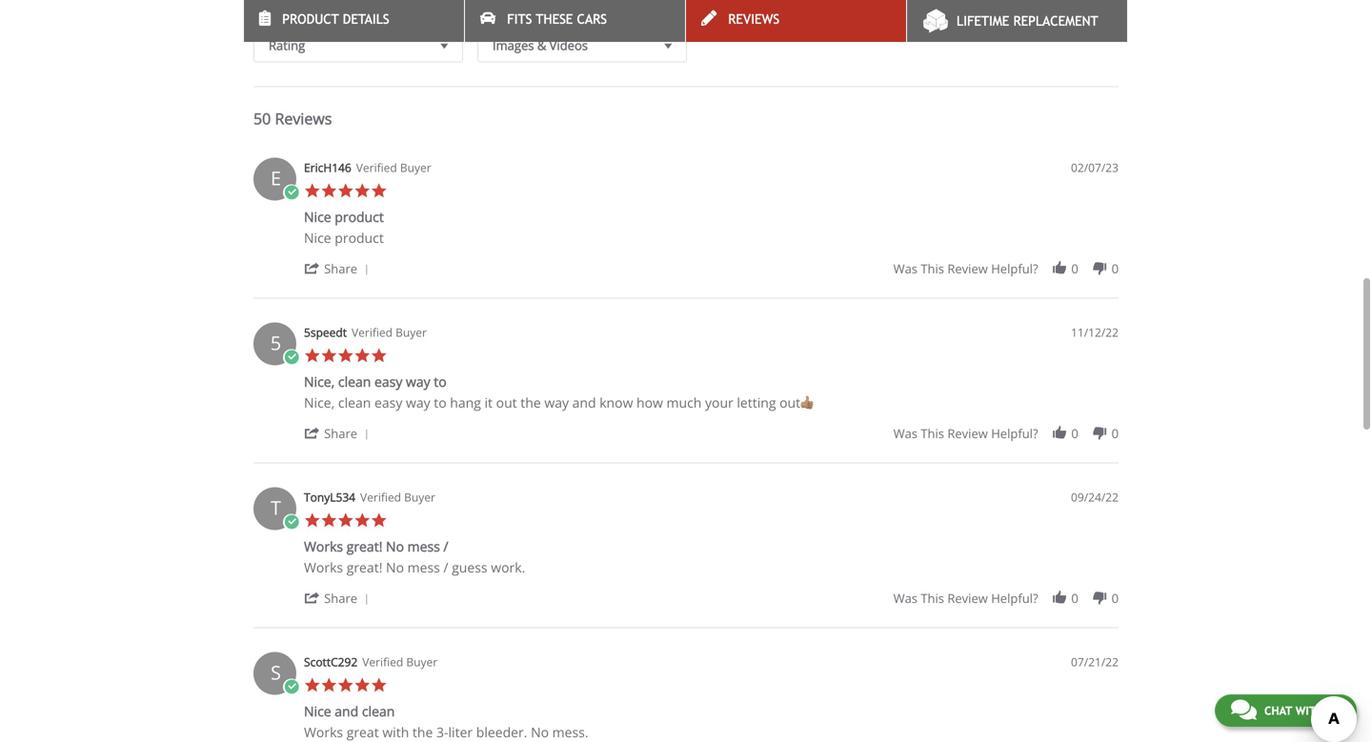 Task type: describe. For each thing, give the bounding box(es) containing it.
0 right vote down review by tonyl534 on 24 sep 2022 image
[[1112, 590, 1119, 607]]

reviews link
[[686, 0, 906, 42]]

tonyl534 verified buyer
[[304, 490, 435, 505]]

your
[[705, 394, 734, 412]]

product details link
[[244, 0, 464, 42]]

review date 11/12/22 element
[[1071, 325, 1119, 341]]

5speedt
[[304, 325, 347, 340]]

out
[[496, 394, 517, 412]]

share for e
[[324, 260, 357, 278]]

helpful? for 5
[[991, 425, 1038, 442]]

works great! no mess / works great! no mess / guess work.
[[304, 538, 525, 577]]

way down 5speedt verified buyer
[[406, 373, 430, 391]]

share button for 5
[[304, 424, 376, 442]]

hang
[[450, 394, 481, 412]]

buyer for 5
[[396, 325, 427, 340]]

chat
[[1265, 704, 1293, 718]]

1 great! from the top
[[347, 538, 383, 556]]

helpful? for e
[[991, 260, 1038, 278]]

verified for s
[[362, 654, 403, 670]]

cars
[[577, 11, 607, 27]]

these
[[536, 11, 573, 27]]

5
[[270, 330, 281, 356]]

02/07/23
[[1071, 160, 1119, 176]]

seperator image for t
[[361, 594, 372, 606]]

the inside nice and clean works great with the 3-liter bleeder. no mess.
[[413, 724, 433, 742]]

share image
[[304, 260, 321, 277]]

product details
[[282, 11, 389, 27]]

much
[[667, 394, 702, 412]]

was this review helpful? for 5
[[894, 425, 1038, 442]]

fits these cars link
[[465, 0, 685, 42]]

verified buyer heading for s
[[362, 654, 438, 671]]

tab panel containing e
[[244, 148, 1128, 742]]

vote up review by erich146 on  7 feb 2023 image
[[1051, 260, 1068, 277]]

guess
[[452, 559, 488, 577]]

us
[[1327, 704, 1341, 718]]

replacement
[[1014, 13, 1099, 29]]

down triangle image for images & videos
[[660, 36, 677, 55]]

1 easy from the top
[[375, 373, 403, 391]]

nice for e
[[304, 208, 331, 226]]

buyer for e
[[400, 160, 431, 176]]

e
[[271, 165, 281, 191]]

nice product nice product
[[304, 208, 384, 247]]

down triangle image for rating
[[436, 36, 453, 55]]

0 vertical spatial no
[[386, 538, 404, 556]]

50 reviews
[[254, 108, 332, 129]]

with inside nice and clean works great with the 3-liter bleeder. no mess.
[[382, 724, 409, 742]]

1 product from the top
[[335, 208, 384, 226]]

2 works from the top
[[304, 559, 343, 577]]

0 right vote up review by erich146 on  7 feb 2023 icon
[[1072, 260, 1079, 278]]

0 vertical spatial reviews
[[728, 11, 780, 27]]

nice, clean easy way to heading
[[304, 373, 447, 395]]

tonyl534
[[304, 490, 356, 505]]

1 nice, from the top
[[304, 373, 335, 391]]

seperator image for 5
[[361, 430, 372, 441]]

and inside nice and clean works great with the 3-liter bleeder. no mess.
[[335, 703, 359, 721]]

this for 5
[[921, 425, 944, 442]]

review for t
[[948, 590, 988, 607]]

great
[[347, 724, 379, 742]]

seperator image for e
[[361, 265, 372, 276]]

details
[[343, 11, 389, 27]]

5speedt verified buyer
[[304, 325, 427, 340]]

chat with us link
[[1215, 695, 1357, 727]]

t
[[271, 495, 281, 521]]

know
[[600, 394, 633, 412]]

review date 07/21/22 element
[[1071, 654, 1119, 671]]

Rating Filter field
[[254, 29, 463, 63]]

review for 5
[[948, 425, 988, 442]]

works great! no mess / heading
[[304, 538, 448, 560]]

1 to from the top
[[434, 373, 447, 391]]

09/24/22
[[1071, 490, 1119, 505]]

buyer for t
[[404, 490, 435, 505]]

and inside nice, clean easy way to nice, clean easy way to hang it out the way and know how much your letting out👍🏽
[[572, 394, 596, 412]]

lifetime replacement
[[957, 13, 1099, 29]]

erich146
[[304, 160, 351, 176]]

vote down review by erich146 on  7 feb 2023 image
[[1092, 260, 1108, 277]]

vote down review by tonyl534 on 24 sep 2022 image
[[1092, 590, 1108, 607]]

nice, clean easy way to nice, clean easy way to hang it out the way and know how much your letting out👍🏽
[[304, 373, 814, 412]]

how
[[637, 394, 663, 412]]



Task type: vqa. For each thing, say whether or not it's contained in the screenshot.
comments image
yes



Task type: locate. For each thing, give the bounding box(es) containing it.
1 vertical spatial this
[[921, 425, 944, 442]]

2 vertical spatial was
[[894, 590, 918, 607]]

0 vertical spatial easy
[[375, 373, 403, 391]]

nice
[[304, 208, 331, 226], [304, 229, 331, 247], [304, 703, 331, 721]]

work.
[[491, 559, 525, 577]]

1 vertical spatial share image
[[304, 590, 321, 607]]

verified buyer heading for e
[[356, 160, 431, 176]]

nice and clean works great with the 3-liter bleeder. no mess.
[[304, 703, 589, 742]]

review left vote up review by 5speedt on 12 nov 2022 icon
[[948, 425, 988, 442]]

verified for 5
[[352, 325, 393, 340]]

2 share button from the top
[[304, 424, 376, 442]]

was this review helpful? left vote up review by erich146 on  7 feb 2023 icon
[[894, 260, 1038, 278]]

share right share icon
[[324, 260, 357, 278]]

and up great
[[335, 703, 359, 721]]

1 vertical spatial easy
[[375, 394, 403, 412]]

1 horizontal spatial with
[[1296, 704, 1324, 718]]

circle checkmark image right e
[[283, 185, 300, 201]]

2 nice from the top
[[304, 229, 331, 247]]

buyer up works great! no mess / works great! no mess / guess work.
[[404, 490, 435, 505]]

1 share button from the top
[[304, 259, 376, 278]]

down triangle image inside rating field
[[436, 36, 453, 55]]

11/12/22
[[1071, 325, 1119, 340]]

erich146 verified buyer
[[304, 160, 431, 176]]

buyer
[[400, 160, 431, 176], [396, 325, 427, 340], [404, 490, 435, 505], [406, 654, 438, 670]]

circle checkmark image
[[283, 514, 300, 531], [283, 679, 300, 696]]

2 vertical spatial no
[[531, 724, 549, 742]]

lifetime replacement link
[[907, 0, 1128, 42]]

circle checkmark image right s
[[283, 679, 300, 696]]

2 down triangle image from the left
[[660, 36, 677, 55]]

2 share from the top
[[324, 425, 357, 442]]

3 share button from the top
[[304, 589, 376, 607]]

0 vertical spatial great!
[[347, 538, 383, 556]]

0 right vote down review by 5speedt on 12 nov 2022 image
[[1112, 425, 1119, 442]]

seperator image down the works great! no mess / heading at the bottom left of page
[[361, 594, 372, 606]]

share button down the works great! no mess / heading at the bottom left of page
[[304, 589, 376, 607]]

2 to from the top
[[434, 394, 447, 412]]

2 vertical spatial clean
[[362, 703, 395, 721]]

comments image
[[1231, 699, 1257, 721]]

lifetime
[[957, 13, 1010, 29]]

2 this from the top
[[921, 425, 944, 442]]

0 vertical spatial was
[[894, 260, 918, 278]]

star image
[[304, 183, 321, 199], [321, 183, 337, 199], [354, 183, 371, 199], [371, 183, 387, 199], [304, 348, 321, 364], [321, 348, 337, 364], [371, 348, 387, 364], [321, 512, 337, 529], [337, 512, 354, 529], [321, 677, 337, 694]]

3 works from the top
[[304, 724, 343, 742]]

3 helpful? from the top
[[991, 590, 1038, 607]]

verified buyer heading for t
[[360, 490, 435, 506]]

1 this from the top
[[921, 260, 944, 278]]

2 review from the top
[[948, 425, 988, 442]]

/
[[444, 538, 448, 556], [444, 559, 448, 577]]

2 vertical spatial was this review helpful?
[[894, 590, 1038, 607]]

and left know
[[572, 394, 596, 412]]

review date 09/24/22 element
[[1071, 490, 1119, 506]]

vote up review by 5speedt on 12 nov 2022 image
[[1051, 425, 1068, 442]]

2 vertical spatial review
[[948, 590, 988, 607]]

Images & Videos Filter field
[[478, 29, 687, 63]]

0 horizontal spatial down triangle image
[[436, 36, 453, 55]]

buyer up nice and clean works great with the 3-liter bleeder. no mess.
[[406, 654, 438, 670]]

images
[[493, 37, 534, 54]]

seperator image down nice, clean easy way to heading
[[361, 430, 372, 441]]

1 vertical spatial group
[[894, 425, 1119, 442]]

0 horizontal spatial the
[[413, 724, 433, 742]]

with
[[1296, 704, 1324, 718], [382, 724, 409, 742]]

0 horizontal spatial with
[[382, 724, 409, 742]]

1 vertical spatial reviews
[[275, 108, 332, 129]]

helpful?
[[991, 260, 1038, 278], [991, 425, 1038, 442], [991, 590, 1038, 607]]

1 seperator image from the top
[[361, 265, 372, 276]]

mess down tonyl534 verified buyer
[[408, 538, 440, 556]]

3 was from the top
[[894, 590, 918, 607]]

group for 5
[[894, 425, 1119, 442]]

0
[[1072, 260, 1079, 278], [1112, 260, 1119, 278], [1072, 425, 1079, 442], [1112, 425, 1119, 442], [1072, 590, 1079, 607], [1112, 590, 1119, 607]]

was this review helpful? left vote up review by tonyl534 on 24 sep 2022 icon at the right bottom of page
[[894, 590, 1038, 607]]

circle checkmark image for t
[[283, 514, 300, 531]]

0 vertical spatial to
[[434, 373, 447, 391]]

nice and clean heading
[[304, 703, 395, 725]]

share image up tonyl534
[[304, 425, 321, 442]]

2 seperator image from the top
[[361, 430, 372, 441]]

share image
[[304, 425, 321, 442], [304, 590, 321, 607]]

review
[[948, 260, 988, 278], [948, 425, 988, 442], [948, 590, 988, 607]]

1 vertical spatial no
[[386, 559, 404, 577]]

was this review helpful?
[[894, 260, 1038, 278], [894, 425, 1038, 442], [894, 590, 1038, 607]]

vote up review by tonyl534 on 24 sep 2022 image
[[1051, 590, 1068, 607]]

2 vertical spatial group
[[894, 590, 1119, 607]]

great!
[[347, 538, 383, 556], [347, 559, 383, 577]]

nice for s
[[304, 703, 331, 721]]

seperator image down nice product nice product
[[361, 265, 372, 276]]

nice down erich146
[[304, 208, 331, 226]]

scottc292
[[304, 654, 358, 670]]

0 vertical spatial helpful?
[[991, 260, 1038, 278]]

1 share from the top
[[324, 260, 357, 278]]

2 share image from the top
[[304, 590, 321, 607]]

was for e
[[894, 260, 918, 278]]

group
[[894, 260, 1119, 278], [894, 425, 1119, 442], [894, 590, 1119, 607]]

1 helpful? from the top
[[991, 260, 1038, 278]]

works inside nice and clean works great with the 3-liter bleeder. no mess.
[[304, 724, 343, 742]]

review date 02/07/23 element
[[1071, 160, 1119, 176]]

no
[[386, 538, 404, 556], [386, 559, 404, 577], [531, 724, 549, 742]]

nice product heading
[[304, 208, 384, 230]]

0 vertical spatial review
[[948, 260, 988, 278]]

1 was from the top
[[894, 260, 918, 278]]

0 vertical spatial /
[[444, 538, 448, 556]]

0 vertical spatial share
[[324, 260, 357, 278]]

1 review from the top
[[948, 260, 988, 278]]

was for t
[[894, 590, 918, 607]]

circle checkmark image right 5
[[283, 349, 300, 366]]

0 vertical spatial product
[[335, 208, 384, 226]]

mess
[[408, 538, 440, 556], [408, 559, 440, 577]]

verified buyer heading up the works great! no mess / heading at the bottom left of page
[[360, 490, 435, 506]]

with left us
[[1296, 704, 1324, 718]]

1 vertical spatial was this review helpful?
[[894, 425, 1038, 442]]

1 horizontal spatial the
[[521, 394, 541, 412]]

scottc292 verified buyer
[[304, 654, 438, 670]]

rating
[[269, 37, 305, 54]]

1 vertical spatial clean
[[338, 394, 371, 412]]

nice up share icon
[[304, 229, 331, 247]]

1 vertical spatial with
[[382, 724, 409, 742]]

1 down triangle image from the left
[[436, 36, 453, 55]]

1 mess from the top
[[408, 538, 440, 556]]

this for t
[[921, 590, 944, 607]]

fits
[[507, 11, 532, 27]]

1 vertical spatial nice
[[304, 229, 331, 247]]

0 vertical spatial clean
[[338, 373, 371, 391]]

share down nice, clean easy way to heading
[[324, 425, 357, 442]]

share button down nice, clean easy way to heading
[[304, 424, 376, 442]]

was
[[894, 260, 918, 278], [894, 425, 918, 442], [894, 590, 918, 607]]

share image up the scottc292
[[304, 590, 321, 607]]

2 mess from the top
[[408, 559, 440, 577]]

1 group from the top
[[894, 260, 1119, 278]]

verified buyer heading up nice, clean easy way to heading
[[352, 325, 427, 341]]

was for 5
[[894, 425, 918, 442]]

1 vertical spatial to
[[434, 394, 447, 412]]

nice down the scottc292
[[304, 703, 331, 721]]

07/21/22
[[1071, 654, 1119, 670]]

this for e
[[921, 260, 944, 278]]

the
[[521, 394, 541, 412], [413, 724, 433, 742]]

nice inside nice and clean works great with the 3-liter bleeder. no mess.
[[304, 703, 331, 721]]

1 vertical spatial circle checkmark image
[[283, 349, 300, 366]]

tab panel
[[244, 148, 1128, 742]]

2 vertical spatial share
[[324, 590, 357, 607]]

1 share image from the top
[[304, 425, 321, 442]]

2 great! from the top
[[347, 559, 383, 577]]

2 vertical spatial nice
[[304, 703, 331, 721]]

1 vertical spatial seperator image
[[361, 430, 372, 441]]

to
[[434, 373, 447, 391], [434, 394, 447, 412]]

2 vertical spatial helpful?
[[991, 590, 1038, 607]]

1 / from the top
[[444, 538, 448, 556]]

review left vote up review by tonyl534 on 24 sep 2022 icon at the right bottom of page
[[948, 590, 988, 607]]

the inside nice, clean easy way to nice, clean easy way to hang it out the way and know how much your letting out👍🏽
[[521, 394, 541, 412]]

1 vertical spatial /
[[444, 559, 448, 577]]

way
[[406, 373, 430, 391], [406, 394, 430, 412], [545, 394, 569, 412]]

buyer up nice, clean easy way to heading
[[396, 325, 427, 340]]

videos
[[550, 37, 588, 54]]

1 vertical spatial and
[[335, 703, 359, 721]]

0 vertical spatial nice,
[[304, 373, 335, 391]]

clean
[[338, 373, 371, 391], [338, 394, 371, 412], [362, 703, 395, 721]]

share button down nice product nice product
[[304, 259, 376, 278]]

2 vertical spatial share button
[[304, 589, 376, 607]]

circle checkmark image for e
[[283, 185, 300, 201]]

1 circle checkmark image from the top
[[283, 185, 300, 201]]

share image for 5
[[304, 425, 321, 442]]

share
[[324, 260, 357, 278], [324, 425, 357, 442], [324, 590, 357, 607]]

&
[[537, 37, 546, 54]]

circle checkmark image for s
[[283, 679, 300, 696]]

3 group from the top
[[894, 590, 1119, 607]]

works
[[304, 538, 343, 556], [304, 559, 343, 577], [304, 724, 343, 742]]

circle checkmark image
[[283, 185, 300, 201], [283, 349, 300, 366]]

1 vertical spatial share
[[324, 425, 357, 442]]

3 share from the top
[[324, 590, 357, 607]]

verified
[[356, 160, 397, 176], [352, 325, 393, 340], [360, 490, 401, 505], [362, 654, 403, 670]]

verified right 5speedt
[[352, 325, 393, 340]]

it
[[485, 394, 493, 412]]

50
[[254, 108, 271, 129]]

verified buyer heading for 5
[[352, 325, 427, 341]]

0 vertical spatial this
[[921, 260, 944, 278]]

way left hang
[[406, 394, 430, 412]]

easy
[[375, 373, 403, 391], [375, 394, 403, 412]]

0 vertical spatial the
[[521, 394, 541, 412]]

0 vertical spatial and
[[572, 394, 596, 412]]

1 was this review helpful? from the top
[[894, 260, 1038, 278]]

1 vertical spatial works
[[304, 559, 343, 577]]

1 horizontal spatial down triangle image
[[660, 36, 677, 55]]

verified buyer heading right the scottc292
[[362, 654, 438, 671]]

buyer for s
[[406, 654, 438, 670]]

1 vertical spatial helpful?
[[991, 425, 1038, 442]]

2 nice, from the top
[[304, 394, 335, 412]]

3-
[[437, 724, 448, 742]]

verified for t
[[360, 490, 401, 505]]

0 vertical spatial seperator image
[[361, 265, 372, 276]]

out👍🏽
[[780, 394, 814, 412]]

3 was this review helpful? from the top
[[894, 590, 1038, 607]]

2 vertical spatial seperator image
[[361, 594, 372, 606]]

down triangle image inside the images & videos filter field
[[660, 36, 677, 55]]

verified buyer heading right erich146
[[356, 160, 431, 176]]

0 vertical spatial mess
[[408, 538, 440, 556]]

helpful? left vote up review by 5speedt on 12 nov 2022 icon
[[991, 425, 1038, 442]]

liter
[[448, 724, 473, 742]]

verified right tonyl534
[[360, 490, 401, 505]]

0 right vote down review by erich146 on  7 feb 2023 image
[[1112, 260, 1119, 278]]

0 vertical spatial share image
[[304, 425, 321, 442]]

group for t
[[894, 590, 1119, 607]]

1 vertical spatial review
[[948, 425, 988, 442]]

1 horizontal spatial reviews
[[728, 11, 780, 27]]

this
[[921, 260, 944, 278], [921, 425, 944, 442], [921, 590, 944, 607]]

was this review helpful? left vote up review by 5speedt on 12 nov 2022 icon
[[894, 425, 1038, 442]]

0 vertical spatial nice
[[304, 208, 331, 226]]

images & videos
[[493, 37, 588, 54]]

0 vertical spatial circle checkmark image
[[283, 514, 300, 531]]

product
[[335, 208, 384, 226], [335, 229, 384, 247]]

2 group from the top
[[894, 425, 1119, 442]]

vote down review by 5speedt on 12 nov 2022 image
[[1092, 425, 1108, 442]]

s
[[271, 660, 281, 686]]

review left vote up review by erich146 on  7 feb 2023 icon
[[948, 260, 988, 278]]

1 vertical spatial product
[[335, 229, 384, 247]]

2 was from the top
[[894, 425, 918, 442]]

0 vertical spatial share button
[[304, 259, 376, 278]]

way right out
[[545, 394, 569, 412]]

product
[[282, 11, 339, 27]]

1 horizontal spatial and
[[572, 394, 596, 412]]

0 vertical spatial circle checkmark image
[[283, 185, 300, 201]]

helpful? left vote up review by erich146 on  7 feb 2023 icon
[[991, 260, 1038, 278]]

2 / from the top
[[444, 559, 448, 577]]

share for t
[[324, 590, 357, 607]]

the right out
[[521, 394, 541, 412]]

star image
[[337, 183, 354, 199], [337, 348, 354, 364], [354, 348, 371, 364], [304, 512, 321, 529], [354, 512, 371, 529], [371, 512, 387, 529], [304, 677, 321, 694], [337, 677, 354, 694], [354, 677, 371, 694], [371, 677, 387, 694]]

verified right erich146
[[356, 160, 397, 176]]

share for 5
[[324, 425, 357, 442]]

0 horizontal spatial and
[[335, 703, 359, 721]]

chat with us
[[1265, 704, 1341, 718]]

0 horizontal spatial reviews
[[275, 108, 332, 129]]

mess left guess
[[408, 559, 440, 577]]

bleeder.
[[476, 724, 527, 742]]

2 product from the top
[[335, 229, 384, 247]]

1 vertical spatial circle checkmark image
[[283, 679, 300, 696]]

verified for e
[[356, 160, 397, 176]]

0 right vote up review by tonyl534 on 24 sep 2022 icon at the right bottom of page
[[1072, 590, 1079, 607]]

1 circle checkmark image from the top
[[283, 514, 300, 531]]

nice,
[[304, 373, 335, 391], [304, 394, 335, 412]]

helpful? left vote up review by tonyl534 on 24 sep 2022 icon at the right bottom of page
[[991, 590, 1038, 607]]

3 review from the top
[[948, 590, 988, 607]]

1 works from the top
[[304, 538, 343, 556]]

was this review helpful? for t
[[894, 590, 1038, 607]]

2 vertical spatial works
[[304, 724, 343, 742]]

2 circle checkmark image from the top
[[283, 679, 300, 696]]

1 vertical spatial share button
[[304, 424, 376, 442]]

1 nice from the top
[[304, 208, 331, 226]]

2 easy from the top
[[375, 394, 403, 412]]

helpful? for t
[[991, 590, 1038, 607]]

1 vertical spatial was
[[894, 425, 918, 442]]

verified right the scottc292
[[362, 654, 403, 670]]

mess.
[[552, 724, 589, 742]]

2 helpful? from the top
[[991, 425, 1038, 442]]

the left 3-
[[413, 724, 433, 742]]

1 vertical spatial the
[[413, 724, 433, 742]]

review for e
[[948, 260, 988, 278]]

1 vertical spatial great!
[[347, 559, 383, 577]]

no inside nice and clean works great with the 3-liter bleeder. no mess.
[[531, 724, 549, 742]]

2 vertical spatial this
[[921, 590, 944, 607]]

group for e
[[894, 260, 1119, 278]]

2 circle checkmark image from the top
[[283, 349, 300, 366]]

3 seperator image from the top
[[361, 594, 372, 606]]

share image for t
[[304, 590, 321, 607]]

fits these cars
[[507, 11, 607, 27]]

3 nice from the top
[[304, 703, 331, 721]]

circle checkmark image right t
[[283, 514, 300, 531]]

circle checkmark image for 5
[[283, 349, 300, 366]]

1 vertical spatial nice,
[[304, 394, 335, 412]]

0 vertical spatial with
[[1296, 704, 1324, 718]]

down triangle image
[[436, 36, 453, 55], [660, 36, 677, 55]]

share button
[[304, 259, 376, 278], [304, 424, 376, 442], [304, 589, 376, 607]]

clean inside nice and clean works great with the 3-liter bleeder. no mess.
[[362, 703, 395, 721]]

0 right vote up review by 5speedt on 12 nov 2022 icon
[[1072, 425, 1079, 442]]

and
[[572, 394, 596, 412], [335, 703, 359, 721]]

seperator image
[[361, 265, 372, 276], [361, 430, 372, 441], [361, 594, 372, 606]]

with right great
[[382, 724, 409, 742]]

letting
[[737, 394, 776, 412]]

verified buyer heading
[[356, 160, 431, 176], [352, 325, 427, 341], [360, 490, 435, 506], [362, 654, 438, 671]]

0 vertical spatial was this review helpful?
[[894, 260, 1038, 278]]

2 was this review helpful? from the top
[[894, 425, 1038, 442]]

share button for t
[[304, 589, 376, 607]]

reviews
[[728, 11, 780, 27], [275, 108, 332, 129]]

was this review helpful? for e
[[894, 260, 1038, 278]]

share button for e
[[304, 259, 376, 278]]

1 vertical spatial mess
[[408, 559, 440, 577]]

0 vertical spatial works
[[304, 538, 343, 556]]

buyer right erich146
[[400, 160, 431, 176]]

0 vertical spatial group
[[894, 260, 1119, 278]]

share down the works great! no mess / heading at the bottom left of page
[[324, 590, 357, 607]]

3 this from the top
[[921, 590, 944, 607]]



